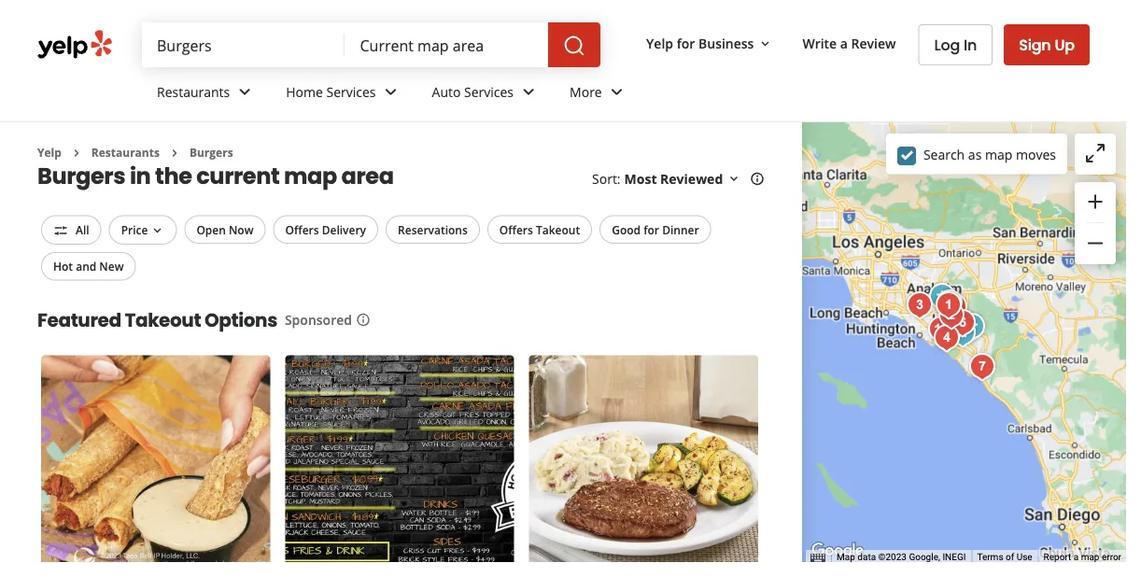 Task type: locate. For each thing, give the bounding box(es) containing it.
2 24 chevron down v2 image from the left
[[606, 81, 628, 103]]

takeout left options
[[125, 307, 201, 333]]

good
[[612, 222, 641, 237]]

sign up
[[1019, 34, 1075, 55]]

map
[[837, 552, 856, 563]]

1 horizontal spatial burgers
[[190, 145, 233, 160]]

sign up link
[[1004, 24, 1090, 65]]

yelp left 16 chevron right v2 icon
[[37, 145, 61, 160]]

log in link
[[919, 24, 993, 65]]

24 chevron down v2 image inside 'more' link
[[606, 81, 628, 103]]

restaurants right 16 chevron right v2 icon
[[91, 145, 160, 160]]

map up offers delivery button
[[284, 160, 337, 191]]

16 chevron right v2 image
[[69, 146, 84, 160]]

zoom in image
[[1085, 191, 1107, 213]]

24 chevron down v2 image left home
[[234, 81, 256, 103]]

offers delivery button
[[273, 215, 378, 244]]

all button
[[41, 215, 101, 245]]

search image
[[563, 35, 586, 57]]

takeout inside button
[[536, 222, 580, 237]]

good for dinner button
[[600, 215, 711, 244]]

map
[[985, 145, 1013, 163], [284, 160, 337, 191], [1081, 552, 1100, 563]]

16 chevron down v2 image inside yelp for business button
[[758, 36, 773, 51]]

1 vertical spatial 16 chevron down v2 image
[[727, 172, 742, 187]]

1 24 chevron down v2 image from the left
[[234, 81, 256, 103]]

denny's image
[[952, 310, 989, 347]]

1 horizontal spatial 16 info v2 image
[[750, 172, 765, 187]]

business
[[699, 34, 754, 52]]

16 info v2 image right reviewed on the top right of the page
[[750, 172, 765, 187]]

0 horizontal spatial yelp
[[37, 145, 61, 160]]

2 services from the left
[[464, 83, 514, 101]]

map for search
[[985, 145, 1013, 163]]

2 offers from the left
[[500, 222, 533, 237]]

1 vertical spatial yelp
[[37, 145, 61, 160]]

offers left delivery on the left top of the page
[[285, 222, 319, 237]]

0 horizontal spatial 24 chevron down v2 image
[[518, 81, 540, 103]]

restaurants link right 16 chevron right v2 icon
[[91, 145, 160, 160]]

0 vertical spatial restaurants link
[[142, 67, 271, 121]]

google,
[[909, 552, 941, 563]]

write a review
[[803, 34, 896, 52]]

offers
[[285, 222, 319, 237], [500, 222, 533, 237]]

16 chevron down v2 image right business
[[758, 36, 773, 51]]

offers right the reservations
[[500, 222, 533, 237]]

a right 'report'
[[1074, 552, 1079, 563]]

sign
[[1019, 34, 1051, 55]]

24 chevron down v2 image inside home services link
[[380, 81, 402, 103]]

for
[[677, 34, 695, 52], [644, 222, 660, 237]]

2 24 chevron down v2 image from the left
[[380, 81, 402, 103]]

1 horizontal spatial for
[[677, 34, 695, 52]]

services right auto
[[464, 83, 514, 101]]

log in
[[935, 35, 977, 56]]

0 horizontal spatial 16 chevron down v2 image
[[727, 172, 742, 187]]

services
[[326, 83, 376, 101], [464, 83, 514, 101]]

firehouse subs image
[[945, 315, 982, 352]]

0 vertical spatial yelp
[[646, 34, 674, 52]]

24 chevron down v2 image inside auto services link
[[518, 81, 540, 103]]

expand map image
[[1085, 142, 1107, 164]]

0 vertical spatial 16 chevron down v2 image
[[758, 36, 773, 51]]

a right write
[[841, 34, 848, 52]]

1 horizontal spatial 24 chevron down v2 image
[[606, 81, 628, 103]]

1 vertical spatial takeout
[[125, 307, 201, 333]]

0 vertical spatial restaurants
[[157, 83, 230, 101]]

auto services link
[[417, 67, 555, 121]]

auto
[[432, 83, 461, 101]]

burgers for burgers link
[[190, 145, 233, 160]]

a for report
[[1074, 552, 1079, 563]]

restaurants up burgers link
[[157, 83, 230, 101]]

most reviewed button
[[625, 170, 742, 188]]

services right home
[[326, 83, 376, 101]]

1 horizontal spatial 24 chevron down v2 image
[[380, 81, 402, 103]]

error
[[1102, 552, 1122, 563]]

1 horizontal spatial 16 chevron down v2 image
[[758, 36, 773, 51]]

24 chevron down v2 image left auto
[[380, 81, 402, 103]]

restaurants link up burgers link
[[142, 67, 271, 121]]

map region
[[660, 0, 1127, 563]]

1 vertical spatial restaurants link
[[91, 145, 160, 160]]

0 vertical spatial 16 info v2 image
[[750, 172, 765, 187]]

24 chevron down v2 image
[[234, 81, 256, 103], [380, 81, 402, 103]]

hot and new button
[[41, 252, 136, 281]]

0 horizontal spatial for
[[644, 222, 660, 237]]

1 offers from the left
[[285, 222, 319, 237]]

takeout left good
[[536, 222, 580, 237]]

burnt crumbs image
[[945, 305, 982, 342]]

use
[[1017, 552, 1033, 563]]

write a review link
[[795, 26, 904, 60]]

offers takeout
[[500, 222, 580, 237]]

1 vertical spatial a
[[1074, 552, 1079, 563]]

0 horizontal spatial takeout
[[125, 307, 201, 333]]

burgers link
[[190, 145, 233, 160]]

filters group
[[37, 215, 715, 281]]

16 info v2 image for featured takeout options
[[356, 313, 371, 328]]

1 services from the left
[[326, 83, 376, 101]]

report
[[1044, 552, 1072, 563]]

report a map error
[[1044, 552, 1122, 563]]

map right as
[[985, 145, 1013, 163]]

search
[[924, 145, 965, 163]]

1 horizontal spatial map
[[985, 145, 1013, 163]]

None search field
[[142, 22, 604, 67]]

home services link
[[271, 67, 417, 121]]

dinner
[[662, 222, 699, 237]]

takeout
[[536, 222, 580, 237], [125, 307, 201, 333]]

1 horizontal spatial services
[[464, 83, 514, 101]]

the riders club cafe image
[[964, 348, 1001, 386]]

16 chevron down v2 image inside the most reviewed popup button
[[727, 172, 742, 187]]

1 horizontal spatial yelp
[[646, 34, 674, 52]]

takeout for featured
[[125, 307, 201, 333]]

0 horizontal spatial services
[[326, 83, 376, 101]]

0 vertical spatial for
[[677, 34, 695, 52]]

for left business
[[677, 34, 695, 52]]

24 chevron down v2 image
[[518, 81, 540, 103], [606, 81, 628, 103]]

0 horizontal spatial a
[[841, 34, 848, 52]]

yelp
[[646, 34, 674, 52], [37, 145, 61, 160]]

0 horizontal spatial 16 info v2 image
[[356, 313, 371, 328]]

map data ©2023 google, inegi
[[837, 552, 966, 563]]

1 vertical spatial 16 info v2 image
[[356, 313, 371, 328]]

now
[[229, 222, 254, 237]]

24 chevron down v2 image for more
[[606, 81, 628, 103]]

yelp left business
[[646, 34, 674, 52]]

map left error
[[1081, 552, 1100, 563]]

restaurants link
[[142, 67, 271, 121], [91, 145, 160, 160]]

16 chevron down v2 image right reviewed on the top right of the page
[[727, 172, 742, 187]]

0 horizontal spatial burgers
[[37, 160, 125, 191]]

open now button
[[184, 215, 266, 244]]

0 vertical spatial a
[[841, 34, 848, 52]]

for inside button
[[677, 34, 695, 52]]

16 chevron right v2 image
[[167, 146, 182, 160]]

restaurants inside business categories element
[[157, 83, 230, 101]]

the stand - american classics redefined image
[[938, 300, 975, 337]]

american grub image
[[931, 285, 969, 322]]

a for write
[[841, 34, 848, 52]]

1 vertical spatial for
[[644, 222, 660, 237]]

1 horizontal spatial a
[[1074, 552, 1079, 563]]

burgers right 16 chevron right v2 image
[[190, 145, 233, 160]]

a
[[841, 34, 848, 52], [1074, 552, 1079, 563]]

sort:
[[592, 170, 621, 188]]

burgers up all
[[37, 160, 125, 191]]

hot and new
[[53, 259, 124, 274]]

map for report
[[1081, 552, 1100, 563]]

bunz image
[[902, 287, 939, 324]]

new
[[99, 259, 124, 274]]

24 chevron down v2 image right the more
[[606, 81, 628, 103]]

group
[[1075, 182, 1116, 264]]

16 info v2 image right sponsored
[[356, 313, 371, 328]]

keyboard shortcuts image
[[811, 553, 826, 563]]

yelp inside button
[[646, 34, 674, 52]]

0 horizontal spatial 24 chevron down v2 image
[[234, 81, 256, 103]]

for right good
[[644, 222, 660, 237]]

reservations
[[398, 222, 468, 237]]

offers delivery
[[285, 222, 366, 237]]

terms of use link
[[978, 552, 1033, 563]]

restaurants
[[157, 83, 230, 101], [91, 145, 160, 160]]

16 info v2 image
[[750, 172, 765, 187], [356, 313, 371, 328]]

2 horizontal spatial map
[[1081, 552, 1100, 563]]

hopdoddy burger bar image
[[936, 289, 973, 326], [923, 311, 960, 348]]

24 chevron down v2 image right auto services
[[518, 81, 540, 103]]

©2023
[[879, 552, 907, 563]]

yelp for yelp link
[[37, 145, 61, 160]]

16 chevron down v2 image
[[758, 36, 773, 51], [727, 172, 742, 187]]

for inside "button"
[[644, 222, 660, 237]]

burgers
[[190, 145, 233, 160], [37, 160, 125, 191]]

0 vertical spatial takeout
[[536, 222, 580, 237]]

0 horizontal spatial offers
[[285, 222, 319, 237]]

1 horizontal spatial takeout
[[536, 222, 580, 237]]

1 24 chevron down v2 image from the left
[[518, 81, 540, 103]]

reservations button
[[386, 215, 480, 244]]

write
[[803, 34, 837, 52]]

1 horizontal spatial offers
[[500, 222, 533, 237]]



Task type: vqa. For each thing, say whether or not it's contained in the screenshot.
the left for
yes



Task type: describe. For each thing, give the bounding box(es) containing it.
16 chevron down v2 image for most reviewed
[[727, 172, 742, 187]]

review
[[852, 34, 896, 52]]

24 chevron down v2 image for auto services
[[518, 81, 540, 103]]

yelp for business
[[646, 34, 754, 52]]

offers for offers takeout
[[500, 222, 533, 237]]

yelp for yelp for business
[[646, 34, 674, 52]]

featured
[[37, 307, 121, 333]]

yelp for business button
[[639, 26, 780, 60]]

offers takeout button
[[487, 215, 592, 244]]

16 chevron down v2 image for yelp for business
[[758, 36, 773, 51]]

open
[[197, 222, 226, 237]]

services for home services
[[326, 83, 376, 101]]

most reviewed
[[625, 170, 723, 188]]

taco bell image
[[949, 308, 987, 346]]

for for good
[[644, 222, 660, 237]]

data
[[858, 552, 876, 563]]

the cut image
[[933, 297, 971, 334]]

offers for offers delivery
[[285, 222, 319, 237]]

more
[[570, 83, 602, 101]]

as
[[969, 145, 982, 163]]

in
[[130, 160, 151, 191]]

home
[[286, 83, 323, 101]]

reviewed
[[661, 170, 723, 188]]

applebee's grill + bar image
[[924, 278, 961, 316]]

featured takeout options
[[37, 307, 277, 333]]

0 horizontal spatial map
[[284, 160, 337, 191]]

burgers for burgers in the current map area
[[37, 160, 125, 191]]

business categories element
[[142, 67, 1090, 121]]

area
[[341, 160, 394, 191]]

log
[[935, 35, 960, 56]]

24 chevron down v2 image for home services
[[380, 81, 402, 103]]

the
[[155, 160, 192, 191]]

inegi
[[943, 552, 966, 563]]

hole in the wall burger image
[[954, 308, 991, 346]]

good for dinner
[[612, 222, 699, 237]]

terms
[[978, 552, 1004, 563]]

most
[[625, 170, 657, 188]]

google image
[[807, 539, 869, 563]]

zoom out image
[[1085, 232, 1107, 255]]

and
[[76, 259, 96, 274]]

24 chevron down v2 image for restaurants
[[234, 81, 256, 103]]

open now
[[197, 222, 254, 237]]

takeout for offers
[[536, 222, 580, 237]]

16 info v2 image for burgers in the current map area
[[750, 172, 765, 187]]

options
[[205, 307, 277, 333]]

crystal cove shake shack image
[[929, 319, 966, 357]]

auto services
[[432, 83, 514, 101]]

for for yelp
[[677, 34, 695, 52]]

services for auto services
[[464, 83, 514, 101]]

all
[[76, 222, 89, 237]]

hot
[[53, 259, 73, 274]]

terms of use
[[978, 552, 1033, 563]]

16 filter v2 image
[[53, 223, 68, 238]]

yelp link
[[37, 145, 61, 160]]

in
[[964, 35, 977, 56]]

peter's gourmade burgers image
[[930, 287, 968, 324]]

current
[[196, 160, 280, 191]]

search as map moves
[[924, 145, 1056, 163]]

of
[[1006, 552, 1015, 563]]

report a map error link
[[1044, 552, 1122, 563]]

1 vertical spatial restaurants
[[91, 145, 160, 160]]

delivery
[[322, 222, 366, 237]]

burgers in the current map area
[[37, 160, 394, 191]]

more link
[[555, 67, 643, 121]]

up
[[1055, 34, 1075, 55]]

home services
[[286, 83, 376, 101]]

sponsored
[[285, 311, 352, 329]]

moves
[[1016, 145, 1056, 163]]



